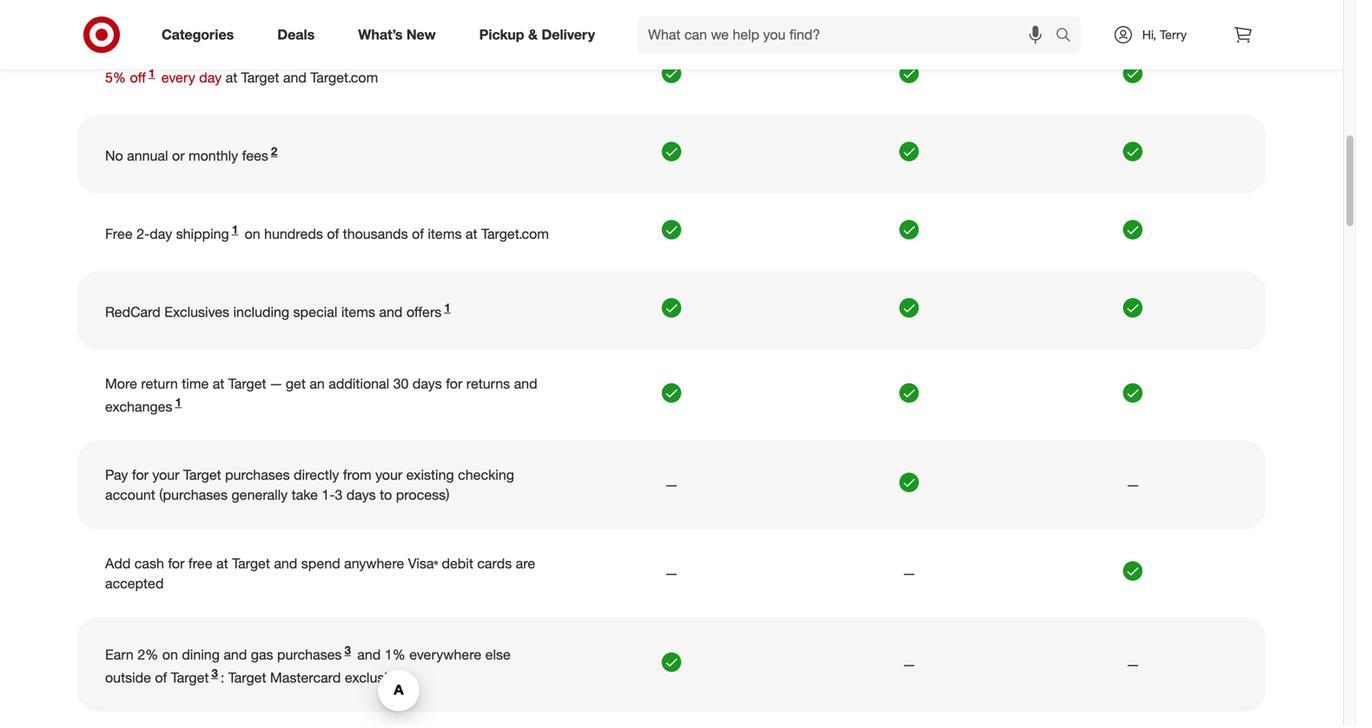 Task type: vqa. For each thing, say whether or not it's contained in the screenshot.
the right your
yes



Task type: describe. For each thing, give the bounding box(es) containing it.
delivery
[[542, 26, 595, 43]]

returns
[[467, 376, 510, 393]]

2 horizontal spatial of
[[412, 225, 424, 242]]

new
[[407, 26, 436, 43]]

and inside earn 2% on dining and gas purchases 3
[[224, 647, 247, 664]]

at inside 5% off 1 every day at target and target.com
[[226, 69, 238, 86]]

off
[[130, 69, 146, 86]]

:
[[221, 669, 225, 686]]

items inside redcard exclusives including special items and offers 1
[[341, 304, 375, 321]]

shipping
[[176, 225, 229, 242]]

target inside pay for your target purchases directly from your existing checking account (purchases generally take 1-3 days to process)
[[183, 467, 221, 484]]

free
[[105, 225, 133, 242]]

hundreds
[[264, 225, 323, 242]]

for inside pay for your target purchases directly from your existing checking account (purchases generally take 1-3 days to process)
[[132, 467, 149, 484]]

2
[[271, 144, 278, 158]]

earn
[[105, 647, 134, 664]]

special
[[293, 304, 338, 321]]

target inside more return time at target — get an additional 30 days for returns and exchanges
[[228, 376, 266, 393]]

dining
[[182, 647, 220, 664]]

return
[[141, 376, 178, 393]]

3 inside earn 2% on dining and gas purchases 3
[[345, 644, 351, 658]]

on inside earn 2% on dining and gas purchases 3
[[162, 647, 178, 664]]

or
[[172, 147, 185, 164]]

spend
[[301, 555, 341, 572]]

no annual or monthly fees 2
[[105, 144, 278, 164]]

for inside more return time at target — get an additional 30 days for returns and exchanges
[[446, 376, 463, 393]]

at inside more return time at target — get an additional 30 days for returns and exchanges
[[213, 376, 225, 393]]

days inside more return time at target — get an additional 30 days for returns and exchanges
[[413, 376, 442, 393]]

and 1% everywhere else outside of target
[[105, 647, 511, 686]]

no
[[105, 147, 123, 164]]

3 : target mastercard exclusive
[[212, 667, 402, 686]]

categories link
[[147, 16, 256, 54]]

and inside 5% off 1 every day at target and target.com
[[283, 69, 307, 86]]

day inside free 2-day shipping 1 on hundreds of thousands of items at target.com
[[150, 225, 172, 242]]

exclusive
[[345, 669, 402, 686]]

1 inside 5% off 1 every day at target and target.com
[[149, 66, 155, 80]]

pickup & delivery link
[[465, 16, 617, 54]]

earn 2% on dining and gas purchases 3
[[105, 644, 351, 664]]

thousands
[[343, 225, 408, 242]]

&
[[529, 26, 538, 43]]

5%
[[105, 69, 126, 86]]

outside
[[105, 669, 151, 686]]

redcard exclusives including special items and offers 1
[[105, 301, 451, 321]]

pay for your target purchases directly from your existing checking account (purchases generally take 1-3 days to process)
[[105, 467, 515, 504]]

categories
[[162, 26, 234, 43]]

target inside 5% off 1 every day at target and target.com
[[241, 69, 279, 86]]

and inside redcard exclusives including special items and offers 1
[[379, 304, 403, 321]]

process)
[[396, 487, 450, 504]]

items inside free 2-day shipping 1 on hundreds of thousands of items at target.com
[[428, 225, 462, 242]]

for inside add cash for free at target and spend anywhere visa® debit cards are accepted
[[168, 555, 185, 572]]

mastercard
[[270, 669, 341, 686]]

from
[[343, 467, 372, 484]]

0 vertical spatial 3 link
[[342, 644, 354, 664]]

more
[[105, 376, 137, 393]]

pickup
[[480, 26, 525, 43]]

cards
[[478, 555, 512, 572]]

more return time at target — get an additional 30 days for returns and exchanges
[[105, 376, 538, 415]]

purchases inside pay for your target purchases directly from your existing checking account (purchases generally take 1-3 days to process)
[[225, 467, 290, 484]]

days inside pay for your target purchases directly from your existing checking account (purchases generally take 1-3 days to process)
[[347, 487, 376, 504]]

add
[[105, 555, 131, 572]]

What can we help you find? suggestions appear below search field
[[638, 16, 1061, 54]]

search
[[1048, 28, 1090, 45]]

deals
[[277, 26, 315, 43]]

target inside add cash for free at target and spend anywhere visa® debit cards are accepted
[[232, 555, 270, 572]]

and inside add cash for free at target and spend anywhere visa® debit cards are accepted
[[274, 555, 298, 572]]

2 link
[[269, 144, 280, 164]]

time
[[182, 376, 209, 393]]

every
[[161, 69, 195, 86]]

exchanges
[[105, 398, 173, 415]]

cash
[[135, 555, 164, 572]]

anywhere
[[344, 555, 405, 572]]



Task type: locate. For each thing, give the bounding box(es) containing it.
3 link
[[342, 644, 354, 664], [209, 667, 221, 686]]

day right every
[[199, 69, 222, 86]]

are
[[516, 555, 536, 572]]

of right the 'thousands'
[[412, 225, 424, 242]]

—
[[270, 376, 282, 393], [666, 477, 678, 494], [1128, 477, 1140, 494], [666, 565, 678, 582], [904, 565, 916, 582], [904, 657, 916, 674], [1128, 657, 1140, 674]]

purchases
[[225, 467, 290, 484], [277, 647, 342, 664]]

and up exclusive
[[358, 647, 381, 664]]

target left get
[[228, 376, 266, 393]]

0 horizontal spatial days
[[347, 487, 376, 504]]

purchases up generally
[[225, 467, 290, 484]]

1 horizontal spatial of
[[327, 225, 339, 242]]

1%
[[385, 647, 406, 664]]

0 horizontal spatial items
[[341, 304, 375, 321]]

and right returns
[[514, 376, 538, 393]]

1
[[149, 66, 155, 80], [232, 223, 238, 237], [444, 301, 451, 315], [175, 396, 182, 409]]

1 your from the left
[[152, 467, 179, 484]]

1 vertical spatial 3 link
[[209, 667, 221, 686]]

1-
[[322, 487, 335, 504]]

1 horizontal spatial on
[[245, 225, 260, 242]]

of inside and 1% everywhere else outside of target
[[155, 669, 167, 686]]

1 vertical spatial target.com
[[482, 225, 549, 242]]

0 vertical spatial for
[[446, 376, 463, 393]]

0 horizontal spatial 3
[[212, 667, 218, 680]]

1 inside free 2-day shipping 1 on hundreds of thousands of items at target.com
[[232, 223, 238, 237]]

target down dining
[[171, 669, 209, 686]]

free 2-day shipping 1 on hundreds of thousands of items at target.com
[[105, 223, 549, 242]]

redcard
[[105, 304, 161, 321]]

(purchases
[[159, 487, 228, 504]]

0 horizontal spatial for
[[132, 467, 149, 484]]

of right hundreds
[[327, 225, 339, 242]]

for up account
[[132, 467, 149, 484]]

1 horizontal spatial your
[[376, 467, 403, 484]]

purchases up 3 : target mastercard exclusive
[[277, 647, 342, 664]]

5% off 1 every day at target and target.com
[[105, 66, 378, 86]]

purchases inside earn 2% on dining and gas purchases 3
[[277, 647, 342, 664]]

deals link
[[263, 16, 337, 54]]

and left offers
[[379, 304, 403, 321]]

on right 2%
[[162, 647, 178, 664]]

2 vertical spatial 3
[[212, 667, 218, 680]]

terry
[[1161, 27, 1187, 42]]

1 horizontal spatial items
[[428, 225, 462, 242]]

2-
[[137, 225, 150, 242]]

0 horizontal spatial 3 link
[[209, 667, 221, 686]]

1 horizontal spatial day
[[199, 69, 222, 86]]

take
[[292, 487, 318, 504]]

target up the (purchases
[[183, 467, 221, 484]]

1 vertical spatial for
[[132, 467, 149, 484]]

target inside 3 : target mastercard exclusive
[[228, 669, 266, 686]]

what's new link
[[344, 16, 458, 54]]

0 vertical spatial items
[[428, 225, 462, 242]]

2 horizontal spatial 3
[[345, 644, 351, 658]]

day
[[199, 69, 222, 86], [150, 225, 172, 242]]

3 link down dining
[[209, 667, 221, 686]]

1 horizontal spatial target.com
[[482, 225, 549, 242]]

0 vertical spatial day
[[199, 69, 222, 86]]

0 horizontal spatial your
[[152, 467, 179, 484]]

items
[[428, 225, 462, 242], [341, 304, 375, 321]]

an
[[310, 376, 325, 393]]

1 vertical spatial items
[[341, 304, 375, 321]]

days down from
[[347, 487, 376, 504]]

free
[[189, 555, 213, 572]]

else
[[486, 647, 511, 664]]

1 vertical spatial 3
[[345, 644, 351, 658]]

3 inside 3 : target mastercard exclusive
[[212, 667, 218, 680]]

1 horizontal spatial 3
[[335, 487, 343, 504]]

target.com
[[311, 69, 378, 86], [482, 225, 549, 242]]

1 vertical spatial on
[[162, 647, 178, 664]]

of down 2%
[[155, 669, 167, 686]]

items right the 'thousands'
[[428, 225, 462, 242]]

at inside free 2-day shipping 1 on hundreds of thousands of items at target.com
[[466, 225, 478, 242]]

1 horizontal spatial for
[[168, 555, 185, 572]]

1 right shipping
[[232, 223, 238, 237]]

pickup & delivery
[[480, 26, 595, 43]]

on left hundreds
[[245, 225, 260, 242]]

debit
[[442, 555, 474, 572]]

1 inside redcard exclusives including special items and offers 1
[[444, 301, 451, 315]]

at inside add cash for free at target and spend anywhere visa® debit cards are accepted
[[216, 555, 228, 572]]

1 horizontal spatial days
[[413, 376, 442, 393]]

hi,
[[1143, 27, 1157, 42]]

visa®
[[408, 555, 438, 572]]

2 your from the left
[[376, 467, 403, 484]]

30
[[393, 376, 409, 393]]

additional
[[329, 376, 390, 393]]

of
[[327, 225, 339, 242], [412, 225, 424, 242], [155, 669, 167, 686]]

3 inside pay for your target purchases directly from your existing checking account (purchases generally take 1-3 days to process)
[[335, 487, 343, 504]]

target down deals
[[241, 69, 279, 86]]

your up to
[[376, 467, 403, 484]]

1 link
[[146, 66, 158, 86], [229, 223, 241, 242], [442, 301, 453, 321], [173, 396, 184, 415]]

your up the (purchases
[[152, 467, 179, 484]]

and inside more return time at target — get an additional 30 days for returns and exchanges
[[514, 376, 538, 393]]

and down deals
[[283, 69, 307, 86]]

and up :
[[224, 647, 247, 664]]

your
[[152, 467, 179, 484], [376, 467, 403, 484]]

1 vertical spatial day
[[150, 225, 172, 242]]

days right 30
[[413, 376, 442, 393]]

3 left :
[[212, 667, 218, 680]]

existing
[[407, 467, 454, 484]]

1 link for every day
[[146, 66, 158, 86]]

2%
[[138, 647, 159, 664]]

accepted
[[105, 575, 164, 592]]

to
[[380, 487, 392, 504]]

1 link for on hundreds of thousands of items at target.com
[[229, 223, 241, 242]]

directly
[[294, 467, 339, 484]]

and inside and 1% everywhere else outside of target
[[358, 647, 381, 664]]

0 vertical spatial 3
[[335, 487, 343, 504]]

search button
[[1048, 16, 1090, 57]]

1 down the return
[[175, 396, 182, 409]]

for left returns
[[446, 376, 463, 393]]

target right :
[[228, 669, 266, 686]]

target
[[241, 69, 279, 86], [228, 376, 266, 393], [183, 467, 221, 484], [232, 555, 270, 572], [171, 669, 209, 686], [228, 669, 266, 686]]

0 horizontal spatial target.com
[[311, 69, 378, 86]]

0 vertical spatial target.com
[[311, 69, 378, 86]]

target.com inside 5% off 1 every day at target and target.com
[[311, 69, 378, 86]]

for left free
[[168, 555, 185, 572]]

hi, terry
[[1143, 27, 1187, 42]]

day inside 5% off 1 every day at target and target.com
[[199, 69, 222, 86]]

3 link up exclusive
[[342, 644, 354, 664]]

— inside more return time at target — get an additional 30 days for returns and exchanges
[[270, 376, 282, 393]]

0 horizontal spatial on
[[162, 647, 178, 664]]

exclusives
[[164, 304, 230, 321]]

items right special
[[341, 304, 375, 321]]

add cash for free at target and spend anywhere visa® debit cards are accepted
[[105, 555, 536, 592]]

generally
[[232, 487, 288, 504]]

0 vertical spatial on
[[245, 225, 260, 242]]

target inside and 1% everywhere else outside of target
[[171, 669, 209, 686]]

at
[[226, 69, 238, 86], [466, 225, 478, 242], [213, 376, 225, 393], [216, 555, 228, 572]]

and left spend
[[274, 555, 298, 572]]

account
[[105, 487, 155, 504]]

monthly
[[189, 147, 238, 164]]

1 vertical spatial purchases
[[277, 647, 342, 664]]

checking
[[458, 467, 515, 484]]

target right free
[[232, 555, 270, 572]]

2 vertical spatial for
[[168, 555, 185, 572]]

get
[[286, 376, 306, 393]]

3 up exclusive
[[345, 644, 351, 658]]

1 vertical spatial days
[[347, 487, 376, 504]]

0 horizontal spatial of
[[155, 669, 167, 686]]

1 horizontal spatial 3 link
[[342, 644, 354, 664]]

offers
[[407, 304, 442, 321]]

1 link for redcard exclusives including special items and offers 1
[[442, 301, 453, 321]]

fees
[[242, 147, 269, 164]]

pay
[[105, 467, 128, 484]]

0 vertical spatial days
[[413, 376, 442, 393]]

2 horizontal spatial for
[[446, 376, 463, 393]]

0 vertical spatial purchases
[[225, 467, 290, 484]]

and
[[283, 69, 307, 86], [379, 304, 403, 321], [514, 376, 538, 393], [274, 555, 298, 572], [224, 647, 247, 664], [358, 647, 381, 664]]

1 right offers
[[444, 301, 451, 315]]

target.com inside free 2-day shipping 1 on hundreds of thousands of items at target.com
[[482, 225, 549, 242]]

what's new
[[358, 26, 436, 43]]

annual
[[127, 147, 168, 164]]

days
[[413, 376, 442, 393], [347, 487, 376, 504]]

gas
[[251, 647, 273, 664]]

1 right off
[[149, 66, 155, 80]]

3 down directly
[[335, 487, 343, 504]]

day left shipping
[[150, 225, 172, 242]]

on inside free 2-day shipping 1 on hundreds of thousands of items at target.com
[[245, 225, 260, 242]]

what's
[[358, 26, 403, 43]]

everywhere
[[410, 647, 482, 664]]

including
[[233, 304, 290, 321]]

on
[[245, 225, 260, 242], [162, 647, 178, 664]]

0 horizontal spatial day
[[150, 225, 172, 242]]



